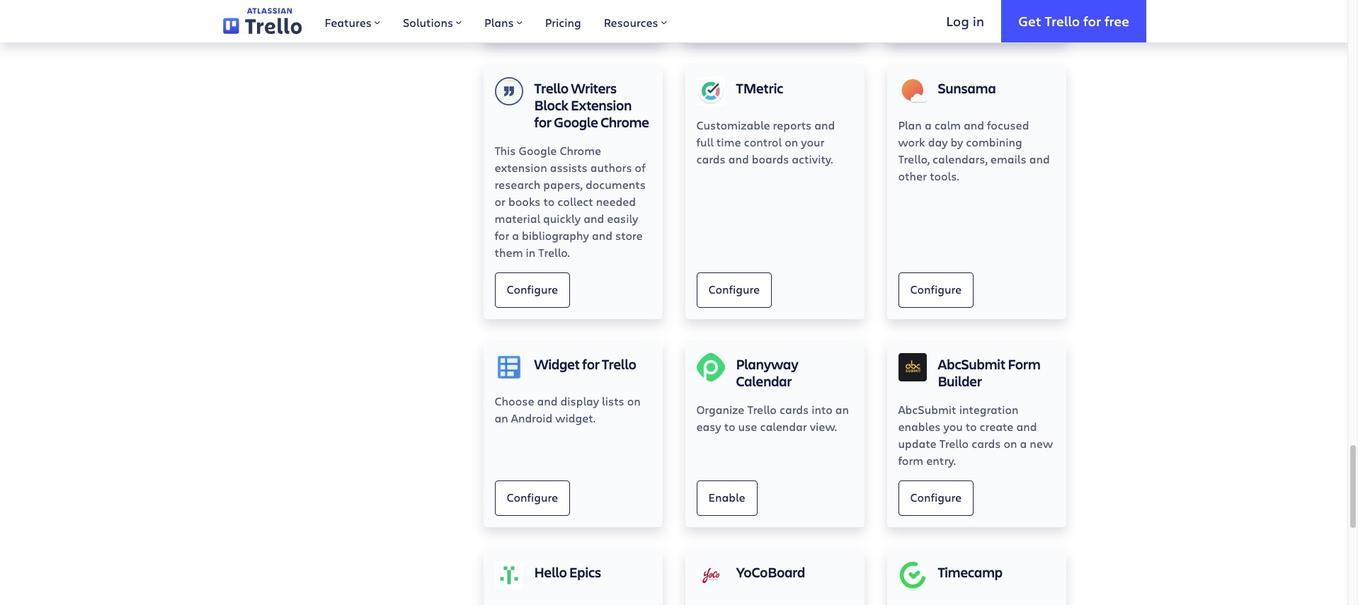 Task type: locate. For each thing, give the bounding box(es) containing it.
1 vertical spatial abcsubmit
[[899, 402, 957, 417]]

0 vertical spatial google
[[554, 113, 599, 132]]

configure link
[[495, 0, 570, 32], [495, 273, 570, 308], [697, 273, 772, 308], [899, 273, 974, 308], [495, 481, 570, 516], [899, 481, 974, 516]]

resources
[[604, 15, 659, 30]]

easily
[[607, 211, 639, 226]]

for
[[1084, 12, 1102, 29], [535, 113, 552, 132], [495, 228, 510, 243], [583, 355, 600, 374]]

get trello for free
[[1019, 12, 1130, 29]]

0 vertical spatial cards
[[697, 151, 726, 166]]

sunsama
[[938, 78, 997, 98]]

an right into
[[836, 402, 850, 417]]

activity.
[[792, 151, 833, 166]]

yocoboard
[[736, 563, 806, 582]]

view.
[[810, 419, 837, 434]]

cards inside the abcsubmit integration enables you to create and update trello cards on a new form entry.
[[972, 436, 1001, 451]]

1 horizontal spatial a
[[925, 117, 932, 132]]

and down time
[[729, 151, 749, 166]]

on inside 'choose and display lists on an android widget.'
[[628, 394, 641, 409]]

in inside the this google chrome extension assists authors of research papers, documents or books to collect needed material quickly and easily for a bibliography and store them in trello.
[[526, 245, 536, 260]]

abcsubmit integration enables you to create and update trello cards on a new form entry.
[[899, 402, 1054, 468]]

and inside the abcsubmit integration enables you to create and update trello cards on a new form entry.
[[1017, 419, 1038, 434]]

and
[[815, 117, 835, 132], [964, 117, 985, 132], [729, 151, 749, 166], [1030, 151, 1050, 166], [584, 211, 604, 226], [592, 228, 613, 243], [537, 394, 558, 409], [1017, 419, 1038, 434]]

to inside the organize trello cards into an easy to use calendar view.
[[725, 419, 736, 434]]

and down collect
[[584, 211, 604, 226]]

1 horizontal spatial to
[[725, 419, 736, 434]]

documents
[[586, 177, 646, 192]]

2 horizontal spatial on
[[1004, 436, 1018, 451]]

widget
[[535, 355, 580, 374]]

log in
[[947, 12, 985, 29]]

abcsubmit
[[938, 355, 1006, 374], [899, 402, 957, 417]]

in
[[973, 12, 985, 29], [526, 245, 536, 260]]

a
[[925, 117, 932, 132], [512, 228, 519, 243], [1021, 436, 1028, 451]]

0 horizontal spatial cards
[[697, 151, 726, 166]]

an down choose at the bottom of the page
[[495, 411, 509, 426]]

hello
[[535, 563, 567, 582]]

abcsubmit inside abcsubmit form builder
[[938, 355, 1006, 374]]

an
[[836, 402, 850, 417], [495, 411, 509, 426]]

control
[[744, 134, 782, 149]]

trello down you
[[940, 436, 969, 451]]

abcsubmit inside the abcsubmit integration enables you to create and update trello cards on a new form entry.
[[899, 402, 957, 417]]

2 vertical spatial cards
[[972, 436, 1001, 451]]

abcsubmit up integration
[[938, 355, 1006, 374]]

a inside the this google chrome extension assists authors of research papers, documents or books to collect needed material quickly and easily for a bibliography and store them in trello.
[[512, 228, 519, 243]]

1 horizontal spatial on
[[785, 134, 799, 149]]

in right them
[[526, 245, 536, 260]]

display
[[561, 394, 599, 409]]

of
[[635, 160, 646, 175]]

0 horizontal spatial on
[[628, 394, 641, 409]]

calendar
[[760, 419, 807, 434]]

enable for the right enable link
[[911, 6, 948, 21]]

and inside 'choose and display lists on an android widget.'
[[537, 394, 558, 409]]

0 horizontal spatial enable
[[709, 490, 746, 505]]

2 horizontal spatial a
[[1021, 436, 1028, 451]]

1 vertical spatial on
[[628, 394, 641, 409]]

chrome down writers
[[601, 113, 650, 132]]

widget.
[[556, 411, 596, 426]]

1 horizontal spatial in
[[973, 12, 985, 29]]

abcsubmit up enables
[[899, 402, 957, 417]]

an inside 'choose and display lists on an android widget.'
[[495, 411, 509, 426]]

trello up use
[[748, 402, 777, 417]]

timecamp
[[938, 563, 1003, 582]]

a down material
[[512, 228, 519, 243]]

bibliography
[[522, 228, 589, 243]]

day
[[929, 134, 948, 149]]

enable for left enable link
[[709, 490, 746, 505]]

into
[[812, 402, 833, 417]]

enables
[[899, 419, 941, 434]]

2 vertical spatial on
[[1004, 436, 1018, 451]]

tmetric
[[736, 78, 784, 98]]

to inside the this google chrome extension assists authors of research papers, documents or books to collect needed material quickly and easily for a bibliography and store them in trello.
[[544, 194, 555, 209]]

to right you
[[966, 419, 977, 434]]

0 vertical spatial a
[[925, 117, 932, 132]]

for up extension
[[535, 113, 552, 132]]

2 horizontal spatial to
[[966, 419, 977, 434]]

1 vertical spatial in
[[526, 245, 536, 260]]

1 horizontal spatial cards
[[780, 402, 809, 417]]

0 horizontal spatial to
[[544, 194, 555, 209]]

trello writers block extension for google chrome
[[535, 78, 650, 132]]

2 horizontal spatial cards
[[972, 436, 1001, 451]]

organize
[[697, 402, 745, 417]]

for inside trello writers block extension for google chrome
[[535, 113, 552, 132]]

enable
[[911, 6, 948, 21], [709, 490, 746, 505]]

trello right 'get'
[[1045, 12, 1081, 29]]

an inside the organize trello cards into an easy to use calendar view.
[[836, 402, 850, 417]]

1 vertical spatial google
[[519, 143, 557, 158]]

chrome up 'assists'
[[560, 143, 602, 158]]

cards
[[697, 151, 726, 166], [780, 402, 809, 417], [972, 436, 1001, 451]]

google inside the this google chrome extension assists authors of research papers, documents or books to collect needed material quickly and easily for a bibliography and store them in trello.
[[519, 143, 557, 158]]

for up them
[[495, 228, 510, 243]]

reports
[[773, 117, 812, 132]]

cards down the create
[[972, 436, 1001, 451]]

google up extension
[[519, 143, 557, 158]]

authors
[[591, 160, 632, 175]]

a right plan
[[925, 117, 932, 132]]

0 vertical spatial chrome
[[601, 113, 650, 132]]

1 horizontal spatial enable
[[911, 6, 948, 21]]

for left free
[[1084, 12, 1102, 29]]

on down 'reports'
[[785, 134, 799, 149]]

to
[[544, 194, 555, 209], [725, 419, 736, 434], [966, 419, 977, 434]]

plan a calm and focused work day by combining trello, calendars, emails and other tools.
[[899, 117, 1050, 183]]

configure link for widget for trello
[[495, 481, 570, 516]]

chrome
[[601, 113, 650, 132], [560, 143, 602, 158]]

1 vertical spatial chrome
[[560, 143, 602, 158]]

1 vertical spatial enable link
[[697, 481, 758, 516]]

and up new
[[1017, 419, 1038, 434]]

work
[[899, 134, 926, 149]]

features button
[[313, 0, 392, 43]]

1 vertical spatial a
[[512, 228, 519, 243]]

0 vertical spatial in
[[973, 12, 985, 29]]

2 vertical spatial a
[[1021, 436, 1028, 451]]

form
[[1008, 355, 1041, 374]]

form
[[899, 453, 924, 468]]

cards down full
[[697, 151, 726, 166]]

and up android
[[537, 394, 558, 409]]

0 vertical spatial enable link
[[899, 0, 960, 32]]

to left use
[[725, 419, 736, 434]]

0 horizontal spatial an
[[495, 411, 509, 426]]

cards inside the organize trello cards into an easy to use calendar view.
[[780, 402, 809, 417]]

on inside the abcsubmit integration enables you to create and update trello cards on a new form entry.
[[1004, 436, 1018, 451]]

0 horizontal spatial a
[[512, 228, 519, 243]]

1 horizontal spatial an
[[836, 402, 850, 417]]

trello inside the abcsubmit integration enables you to create and update trello cards on a new form entry.
[[940, 436, 969, 451]]

or
[[495, 194, 506, 209]]

cards inside the customizable reports and full time control on your cards and boards activity.
[[697, 151, 726, 166]]

builder
[[938, 372, 983, 391]]

on down the create
[[1004, 436, 1018, 451]]

research
[[495, 177, 541, 192]]

0 horizontal spatial in
[[526, 245, 536, 260]]

configure for abcsubmit form builder
[[911, 490, 962, 505]]

abcsubmit for builder
[[938, 355, 1006, 374]]

calendars,
[[933, 151, 988, 166]]

0 vertical spatial abcsubmit
[[938, 355, 1006, 374]]

extension
[[495, 160, 547, 175]]

a left new
[[1021, 436, 1028, 451]]

trello up lists
[[602, 355, 637, 374]]

google down writers
[[554, 113, 599, 132]]

1 vertical spatial cards
[[780, 402, 809, 417]]

cards up the calendar
[[780, 402, 809, 417]]

in right log on the right top of the page
[[973, 12, 985, 29]]

material
[[495, 211, 541, 226]]

a inside plan a calm and focused work day by combining trello, calendars, emails and other tools.
[[925, 117, 932, 132]]

1 vertical spatial enable
[[709, 490, 746, 505]]

configure for trello writers block extension for google chrome
[[507, 282, 558, 297]]

android
[[511, 411, 553, 426]]

assists
[[550, 160, 588, 175]]

to up quickly
[[544, 194, 555, 209]]

extension
[[571, 96, 632, 115]]

trello,
[[899, 151, 930, 166]]

on right lists
[[628, 394, 641, 409]]

enable link
[[899, 0, 960, 32], [697, 481, 758, 516]]

0 vertical spatial on
[[785, 134, 799, 149]]

0 vertical spatial enable
[[911, 6, 948, 21]]

trello left writers
[[535, 78, 569, 98]]

0 horizontal spatial enable link
[[697, 481, 758, 516]]

use
[[739, 419, 758, 434]]

other
[[899, 168, 927, 183]]



Task type: describe. For each thing, give the bounding box(es) containing it.
plans
[[485, 15, 514, 30]]

chrome inside trello writers block extension for google chrome
[[601, 113, 650, 132]]

full
[[697, 134, 714, 149]]

a inside the abcsubmit integration enables you to create and update trello cards on a new form entry.
[[1021, 436, 1028, 451]]

configure link for trello writers block extension for google chrome
[[495, 273, 570, 308]]

update
[[899, 436, 937, 451]]

papers,
[[544, 177, 583, 192]]

configure for tmetric
[[709, 282, 760, 297]]

hello epics
[[535, 563, 602, 582]]

lists
[[602, 394, 625, 409]]

for right the widget
[[583, 355, 600, 374]]

get trello for free link
[[1002, 0, 1147, 43]]

your
[[801, 134, 825, 149]]

configure for widget for trello
[[507, 490, 558, 505]]

needed
[[596, 194, 636, 209]]

you
[[944, 419, 963, 434]]

books
[[509, 194, 541, 209]]

time
[[717, 134, 742, 149]]

google inside trello writers block extension for google chrome
[[554, 113, 599, 132]]

solutions button
[[392, 0, 473, 43]]

atlassian trello image
[[223, 8, 302, 35]]

to inside the abcsubmit integration enables you to create and update trello cards on a new form entry.
[[966, 419, 977, 434]]

chrome inside the this google chrome extension assists authors of research papers, documents or books to collect needed material quickly and easily for a bibliography and store them in trello.
[[560, 143, 602, 158]]

planyway calendar
[[736, 355, 799, 391]]

plans button
[[473, 0, 534, 43]]

this google chrome extension assists authors of research papers, documents or books to collect needed material quickly and easily for a bibliography and store them in trello.
[[495, 143, 646, 260]]

writers
[[571, 78, 617, 98]]

new
[[1030, 436, 1054, 451]]

this
[[495, 143, 516, 158]]

log in link
[[930, 0, 1002, 43]]

quickly
[[543, 211, 581, 226]]

integration
[[960, 402, 1019, 417]]

store
[[616, 228, 643, 243]]

and up your
[[815, 117, 835, 132]]

calendar
[[736, 372, 792, 391]]

choose
[[495, 394, 535, 409]]

customizable
[[697, 117, 771, 132]]

for inside the this google chrome extension assists authors of research papers, documents or books to collect needed material quickly and easily for a bibliography and store them in trello.
[[495, 228, 510, 243]]

features
[[325, 15, 372, 30]]

combining
[[967, 134, 1023, 149]]

resources button
[[593, 0, 679, 43]]

free
[[1105, 12, 1130, 29]]

trello.
[[539, 245, 570, 260]]

boards
[[752, 151, 789, 166]]

block
[[535, 96, 569, 115]]

emails
[[991, 151, 1027, 166]]

choose and display lists on an android widget.
[[495, 394, 641, 426]]

them
[[495, 245, 523, 260]]

and right emails
[[1030, 151, 1050, 166]]

plan
[[899, 117, 922, 132]]

organize trello cards into an easy to use calendar view.
[[697, 402, 850, 434]]

get
[[1019, 12, 1042, 29]]

1 horizontal spatial enable link
[[899, 0, 960, 32]]

widget for trello
[[535, 355, 637, 374]]

trello inside trello writers block extension for google chrome
[[535, 78, 569, 98]]

collect
[[558, 194, 594, 209]]

configure link for abcsubmit form builder
[[899, 481, 974, 516]]

configure for sunsama
[[911, 282, 962, 297]]

calm
[[935, 117, 961, 132]]

solutions
[[403, 15, 454, 30]]

tools.
[[930, 168, 960, 183]]

and down easily
[[592, 228, 613, 243]]

abcsubmit form builder
[[938, 355, 1041, 391]]

on inside the customizable reports and full time control on your cards and boards activity.
[[785, 134, 799, 149]]

and right the calm
[[964, 117, 985, 132]]

create
[[980, 419, 1014, 434]]

entry.
[[927, 453, 956, 468]]

configure link for sunsama
[[899, 273, 974, 308]]

configure link for tmetric
[[697, 273, 772, 308]]

focused
[[988, 117, 1030, 132]]

pricing
[[545, 15, 581, 30]]

pricing link
[[534, 0, 593, 43]]

by
[[951, 134, 964, 149]]

epics
[[570, 563, 602, 582]]

log
[[947, 12, 970, 29]]

trello inside the organize trello cards into an easy to use calendar view.
[[748, 402, 777, 417]]

abcsubmit for enables
[[899, 402, 957, 417]]

planyway
[[736, 355, 799, 374]]

easy
[[697, 419, 722, 434]]

customizable reports and full time control on your cards and boards activity.
[[697, 117, 835, 166]]



Task type: vqa. For each thing, say whether or not it's contained in the screenshot.
Star or unstar board icon
no



